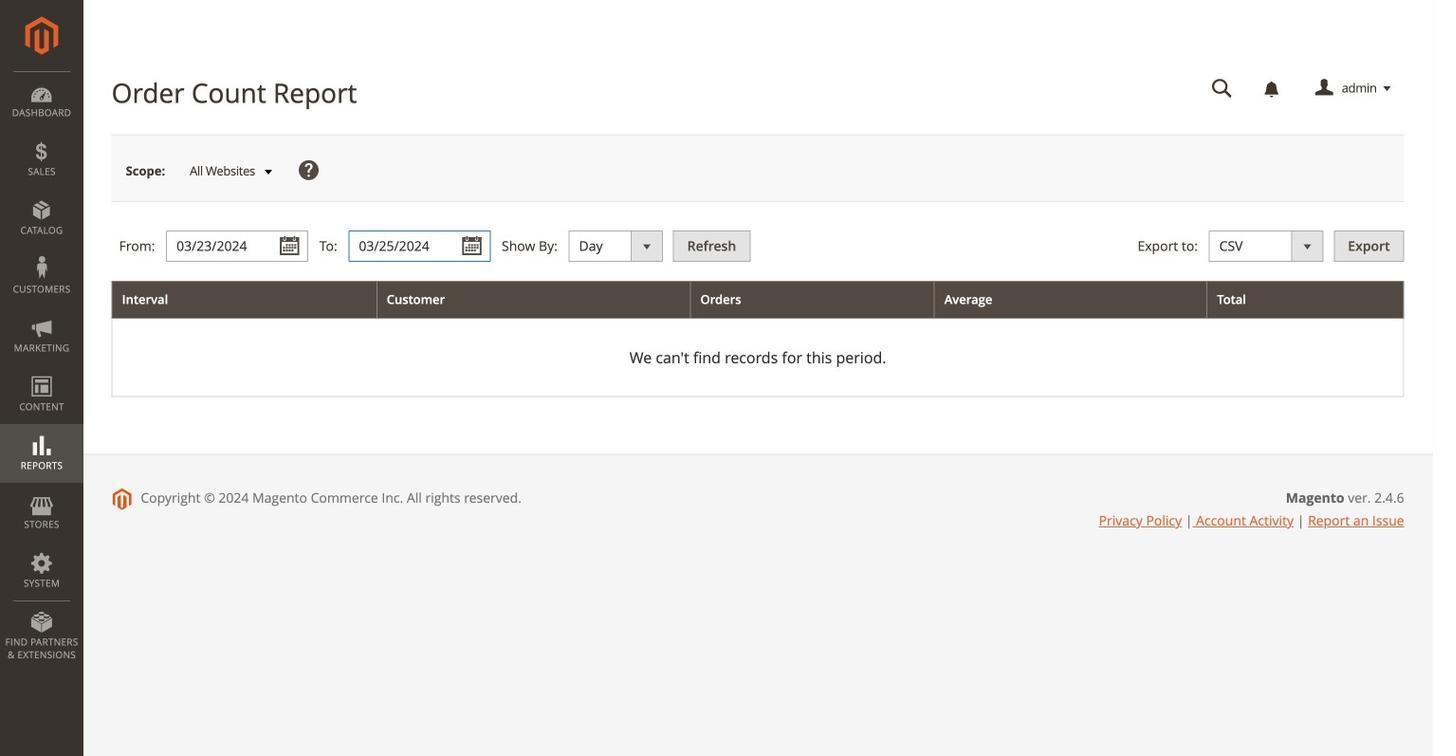 Task type: vqa. For each thing, say whether or not it's contained in the screenshot.
Tab List
no



Task type: locate. For each thing, give the bounding box(es) containing it.
magento admin panel image
[[25, 16, 58, 55]]

None text field
[[349, 231, 491, 262]]

menu bar
[[0, 71, 84, 671]]

None text field
[[1199, 72, 1247, 105], [166, 231, 309, 262], [1199, 72, 1247, 105], [166, 231, 309, 262]]



